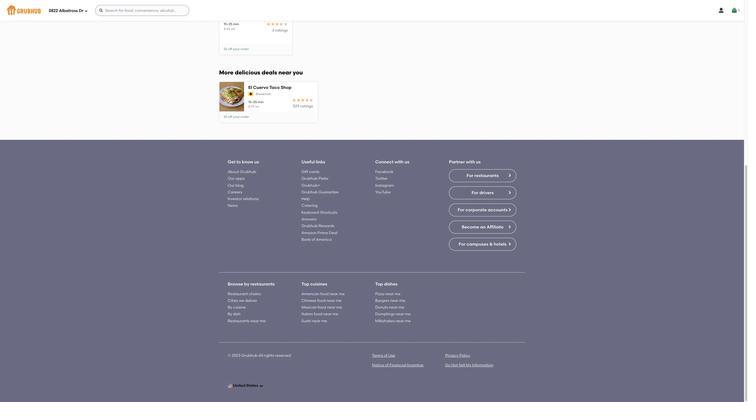 Task type: vqa. For each thing, say whether or not it's contained in the screenshot.


Task type: describe. For each thing, give the bounding box(es) containing it.
blog
[[236, 183, 244, 188]]

do
[[445, 364, 450, 368]]

restaurant chains cities we deliver by cuisine by dish restaurants near me
[[228, 292, 266, 324]]

cards
[[309, 170, 319, 174]]

3 for 3 ratings
[[272, 28, 274, 33]]

ratings for 529 ratings
[[300, 104, 313, 109]]

near down italian food near me link at left
[[312, 319, 320, 324]]

keyboard shortcuts link
[[302, 211, 337, 215]]

useful links
[[302, 160, 325, 165]]

food down chinese food near me link
[[318, 306, 326, 310]]

cuisines
[[310, 282, 327, 287]]

investor relations link
[[228, 197, 259, 202]]

me down "american food near me" 'link'
[[336, 299, 342, 303]]

you
[[293, 69, 303, 76]]

us for partner with us
[[476, 160, 481, 165]]

right image for for campuses & hotels
[[508, 242, 512, 247]]

cuisine
[[233, 306, 246, 310]]

about grubhub link
[[228, 170, 256, 174]]

investor
[[228, 197, 242, 202]]

me up burgers near me link
[[395, 292, 401, 297]]

connect
[[375, 160, 394, 165]]

about
[[228, 170, 239, 174]]

restaurants
[[228, 319, 250, 324]]

rights
[[264, 354, 274, 358]]

milkshakes
[[375, 319, 395, 324]]

gift
[[302, 170, 308, 174]]

svg image inside 3 button
[[731, 7, 738, 14]]

1 us from the left
[[254, 160, 259, 165]]

news
[[228, 204, 238, 208]]

0.19
[[248, 105, 254, 109]]

chains
[[249, 292, 261, 297]]

near down "american food near me" 'link'
[[326, 299, 335, 303]]

notice of financial incentive link
[[372, 364, 424, 368]]

privacy
[[445, 354, 459, 358]]

dishes
[[384, 282, 398, 287]]

min for 529 ratings
[[258, 100, 264, 104]]

to
[[237, 160, 241, 165]]

for for for restaurants
[[467, 173, 473, 178]]

youtube
[[375, 190, 391, 195]]

near down chinese food near me link
[[327, 306, 335, 310]]

grubhub rewards link
[[302, 224, 334, 229]]

2 by from the top
[[228, 312, 232, 317]]

dumplings near me link
[[375, 312, 411, 317]]

hotels
[[494, 242, 507, 247]]

3 for 3
[[738, 8, 740, 13]]

min for 3 ratings
[[233, 22, 239, 26]]

1 $5 off your order from the top
[[224, 47, 249, 51]]

grubhub down gift cards "link"
[[302, 177, 318, 181]]

italian
[[302, 312, 313, 317]]

get
[[228, 160, 236, 165]]

do not sell my information link
[[445, 364, 493, 368]]

pizza near me burgers near me donuts near me dumplings near me milkshakes near me
[[375, 292, 411, 324]]

instagram link
[[375, 183, 394, 188]]

shop
[[281, 85, 292, 90]]

2 $5 off your order from the top
[[224, 115, 249, 119]]

not
[[451, 364, 458, 368]]

perks
[[319, 177, 328, 181]]

near up milkshakes near me link
[[396, 312, 404, 317]]

prime
[[318, 231, 328, 235]]

food up chinese food near me link
[[320, 292, 329, 297]]

reserved.
[[275, 354, 292, 358]]

15–25 min 4.53 mi
[[224, 22, 239, 31]]

albatross
[[59, 8, 78, 13]]

grubhub+ link
[[302, 183, 320, 188]]

breakfast
[[256, 92, 271, 96]]

for campuses & hotels
[[459, 242, 507, 247]]

near up chinese food near me link
[[330, 292, 338, 297]]

2 order from the top
[[241, 115, 249, 119]]

1 horizontal spatial restaurants
[[475, 173, 499, 178]]

we
[[239, 299, 244, 303]]

sushi near me link
[[302, 319, 327, 324]]

amazon
[[302, 231, 317, 235]]

Search for food, convenience, alcohol... search field
[[95, 5, 189, 16]]

food up sushi near me link
[[314, 312, 322, 317]]

privacy policy
[[445, 354, 470, 358]]

top for top cuisines
[[302, 282, 309, 287]]

apps
[[236, 177, 245, 181]]

privacy policy link
[[445, 354, 470, 358]]

deals
[[262, 69, 277, 76]]

ratings for 3 ratings
[[275, 28, 288, 33]]

me down dumplings near me link
[[405, 319, 411, 324]]

become
[[462, 225, 479, 230]]

united states
[[233, 384, 258, 389]]

1 your from the top
[[233, 47, 240, 51]]

incentive
[[407, 364, 424, 368]]

donuts near me link
[[375, 306, 404, 310]]

browse
[[228, 282, 243, 287]]

deliver
[[245, 299, 257, 303]]

food up the mexican food near me link
[[317, 299, 326, 303]]

policy
[[460, 354, 470, 358]]

svg image
[[84, 9, 88, 12]]

restaurants near me link
[[228, 319, 266, 324]]

bank of america link
[[302, 238, 332, 242]]

deal
[[329, 231, 337, 235]]

3 button
[[731, 6, 740, 15]]

gift cards link
[[302, 170, 319, 174]]

burgers
[[375, 299, 389, 303]]

1 by from the top
[[228, 306, 232, 310]]

for for for drivers
[[472, 190, 478, 196]]

grubhub down answers link
[[302, 224, 318, 229]]

united states button
[[228, 382, 264, 391]]

15–25 for 529 ratings
[[248, 100, 257, 104]]

right image for for drivers
[[508, 191, 512, 195]]

cities
[[228, 299, 238, 303]]

connect with us
[[375, 160, 409, 165]]

useful
[[302, 160, 315, 165]]

2 our from the top
[[228, 183, 235, 188]]

an
[[480, 225, 486, 230]]

do not sell my information
[[445, 364, 493, 368]]

sushi
[[302, 319, 311, 324]]

amazon prime deal link
[[302, 231, 337, 235]]

catering
[[302, 204, 318, 208]]

15–25 for 3 ratings
[[224, 22, 232, 26]]

chinese food near me link
[[302, 299, 342, 303]]

grubhub left all
[[241, 354, 258, 358]]

2 $5 from the top
[[224, 115, 227, 119]]

by dish link
[[228, 312, 241, 317]]

news link
[[228, 204, 238, 208]]

for for for corporate accounts
[[458, 208, 465, 213]]

terms of use link
[[372, 354, 395, 358]]

campuses
[[467, 242, 488, 247]]

right image for for corporate accounts
[[508, 208, 512, 212]]

0 horizontal spatial restaurants
[[250, 282, 275, 287]]

el
[[248, 85, 252, 90]]

american food near me chinese food near me mexican food near me italian food near me sushi near me
[[302, 292, 345, 324]]



Task type: locate. For each thing, give the bounding box(es) containing it.
mexican
[[302, 306, 317, 310]]

2 top from the left
[[375, 282, 383, 287]]

near inside restaurant chains cities we deliver by cuisine by dish restaurants near me
[[251, 319, 259, 324]]

browse by restaurants
[[228, 282, 275, 287]]

near up donuts near me link
[[390, 299, 399, 303]]

right image inside for corporate accounts link
[[508, 208, 512, 212]]

with for connect
[[395, 160, 404, 165]]

svg image
[[718, 7, 725, 14], [731, 7, 738, 14], [99, 8, 103, 13], [259, 384, 264, 389]]

1 vertical spatial order
[[241, 115, 249, 119]]

pizza near me link
[[375, 292, 401, 297]]

of right bank
[[312, 238, 315, 242]]

near down dumplings near me link
[[396, 319, 404, 324]]

dr
[[79, 8, 83, 13]]

$5 off your order down 0.19
[[224, 115, 249, 119]]

italian food near me link
[[302, 312, 338, 317]]

$5 down el cuervo taco shop logo
[[224, 115, 227, 119]]

0 vertical spatial our
[[228, 177, 235, 181]]

twitter
[[375, 177, 388, 181]]

0 horizontal spatial ratings
[[275, 28, 288, 33]]

more
[[219, 69, 234, 76]]

grubhub+
[[302, 183, 320, 188]]

15–25 inside 15–25 min 4.53 mi
[[224, 22, 232, 26]]

for campuses & hotels link
[[449, 238, 516, 251]]

0 vertical spatial order
[[241, 47, 249, 51]]

off
[[228, 47, 232, 51], [228, 115, 232, 119]]

1 vertical spatial our
[[228, 183, 235, 188]]

restaurants up the chains
[[250, 282, 275, 287]]

$5 down 4.53
[[224, 47, 227, 51]]

twitter link
[[375, 177, 388, 181]]

0 horizontal spatial 3
[[272, 28, 274, 33]]

help link
[[302, 197, 310, 202]]

top up pizza
[[375, 282, 383, 287]]

youtube link
[[375, 190, 391, 195]]

1 horizontal spatial ratings
[[300, 104, 313, 109]]

2 your from the top
[[233, 115, 240, 119]]

1 vertical spatial 3
[[272, 28, 274, 33]]

15–25 up 4.53
[[224, 22, 232, 26]]

restaurants up drivers
[[475, 173, 499, 178]]

with right connect
[[395, 160, 404, 165]]

by down cities
[[228, 306, 232, 310]]

order down 0.19
[[241, 115, 249, 119]]

me right restaurants
[[260, 319, 266, 324]]

partner with us
[[449, 160, 481, 165]]

for restaurants link
[[449, 170, 516, 182]]

$5 off your order down 4.53
[[224, 47, 249, 51]]

min inside 15–25 min 4.53 mi
[[233, 22, 239, 26]]

me inside restaurant chains cities we deliver by cuisine by dish restaurants near me
[[260, 319, 266, 324]]

notice
[[372, 364, 384, 368]]

bank
[[302, 238, 311, 242]]

min inside 15–25 min 0.19 mi
[[258, 100, 264, 104]]

1 right image from the top
[[508, 174, 512, 178]]

star icon image
[[266, 22, 271, 26], [271, 22, 275, 26], [275, 22, 279, 26], [279, 22, 284, 26], [279, 22, 284, 26], [284, 22, 288, 26], [292, 98, 297, 102], [297, 98, 301, 102], [301, 98, 305, 102], [305, 98, 309, 102], [309, 98, 314, 102], [309, 98, 314, 102]]

0 vertical spatial ratings
[[275, 28, 288, 33]]

top
[[302, 282, 309, 287], [375, 282, 383, 287]]

mi right 0.19
[[255, 105, 259, 109]]

15–25 inside 15–25 min 0.19 mi
[[248, 100, 257, 104]]

1 vertical spatial your
[[233, 115, 240, 119]]

delicious
[[235, 69, 260, 76]]

facebook
[[375, 170, 393, 174]]

me down italian food near me link at left
[[321, 319, 327, 324]]

0 vertical spatial mi
[[231, 27, 235, 31]]

language select image
[[228, 384, 232, 389]]

by
[[244, 282, 249, 287]]

top up 'american'
[[302, 282, 309, 287]]

by
[[228, 306, 232, 310], [228, 312, 232, 317]]

right image for for restaurants
[[508, 174, 512, 178]]

restaurants
[[475, 173, 499, 178], [250, 282, 275, 287]]

grubhub guarantee link
[[302, 190, 339, 195]]

shortcuts
[[320, 211, 337, 215]]

food
[[320, 292, 329, 297], [317, 299, 326, 303], [318, 306, 326, 310], [314, 312, 322, 317]]

get to know us
[[228, 160, 259, 165]]

us for connect with us
[[405, 160, 409, 165]]

0 vertical spatial $5
[[224, 47, 227, 51]]

el cuervo taco shop logo image
[[219, 82, 244, 112]]

1 vertical spatial of
[[384, 354, 387, 358]]

2023
[[232, 354, 241, 358]]

1 horizontal spatial 3
[[738, 8, 740, 13]]

4 right image from the top
[[508, 242, 512, 247]]

1 vertical spatial $5
[[224, 115, 227, 119]]

american
[[302, 292, 319, 297]]

for for for campuses & hotels
[[459, 242, 466, 247]]

us right connect
[[405, 160, 409, 165]]

0 horizontal spatial min
[[233, 22, 239, 26]]

off down el cuervo taco shop logo
[[228, 115, 232, 119]]

0 horizontal spatial us
[[254, 160, 259, 165]]

0 vertical spatial 3
[[738, 8, 740, 13]]

me up chinese food near me link
[[339, 292, 345, 297]]

2 off from the top
[[228, 115, 232, 119]]

4.53
[[224, 27, 230, 31]]

2 right image from the top
[[508, 191, 512, 195]]

rewards
[[319, 224, 334, 229]]

0 horizontal spatial top
[[302, 282, 309, 287]]

about grubhub our apps our blog careers investor relations news
[[228, 170, 259, 208]]

grubhub inside about grubhub our apps our blog careers investor relations news
[[240, 170, 256, 174]]

1 our from the top
[[228, 177, 235, 181]]

0 horizontal spatial with
[[395, 160, 404, 165]]

1 vertical spatial off
[[228, 115, 232, 119]]

right image
[[508, 225, 512, 229]]

of right notice
[[385, 364, 389, 368]]

for drivers
[[472, 190, 494, 196]]

guarantee
[[319, 190, 339, 195]]

our blog link
[[228, 183, 244, 188]]

1 horizontal spatial top
[[375, 282, 383, 287]]

for corporate accounts
[[458, 208, 508, 213]]

1 vertical spatial by
[[228, 312, 232, 317]]

of left use
[[384, 354, 387, 358]]

mi for 529 ratings
[[255, 105, 259, 109]]

careers
[[228, 190, 242, 195]]

1 vertical spatial $5 off your order
[[224, 115, 249, 119]]

restaurant
[[228, 292, 248, 297]]

me up dumplings near me link
[[398, 306, 404, 310]]

right image
[[508, 174, 512, 178], [508, 191, 512, 195], [508, 208, 512, 212], [508, 242, 512, 247]]

1 vertical spatial ratings
[[300, 104, 313, 109]]

near down the mexican food near me link
[[323, 312, 332, 317]]

near left you
[[279, 69, 291, 76]]

with right partner
[[466, 160, 475, 165]]

mi inside 15–25 min 4.53 mi
[[231, 27, 235, 31]]

right image inside the for campuses & hotels link
[[508, 242, 512, 247]]

2 horizontal spatial us
[[476, 160, 481, 165]]

burgers near me link
[[375, 299, 405, 303]]

1 vertical spatial restaurants
[[250, 282, 275, 287]]

3 right image from the top
[[508, 208, 512, 212]]

3 us from the left
[[476, 160, 481, 165]]

careers link
[[228, 190, 242, 195]]

our apps link
[[228, 177, 245, 181]]

2 us from the left
[[405, 160, 409, 165]]

order up delicious
[[241, 47, 249, 51]]

©
[[228, 354, 231, 358]]

0 horizontal spatial mi
[[231, 27, 235, 31]]

taco
[[269, 85, 280, 90]]

$5 off your order
[[224, 47, 249, 51], [224, 115, 249, 119]]

corporate
[[466, 208, 487, 213]]

links
[[316, 160, 325, 165]]

for
[[467, 173, 473, 178], [472, 190, 478, 196], [458, 208, 465, 213], [459, 242, 466, 247]]

us right know
[[254, 160, 259, 165]]

with
[[395, 160, 404, 165], [466, 160, 475, 165]]

right image inside the 'for drivers' link
[[508, 191, 512, 195]]

0 vertical spatial by
[[228, 306, 232, 310]]

for left campuses
[[459, 242, 466, 247]]

el cuervo taco shop
[[248, 85, 292, 90]]

mi inside 15–25 min 0.19 mi
[[255, 105, 259, 109]]

catering link
[[302, 204, 318, 208]]

0 horizontal spatial 15–25
[[224, 22, 232, 26]]

mi
[[231, 27, 235, 31], [255, 105, 259, 109]]

me down the mexican food near me link
[[332, 312, 338, 317]]

15–25 min 0.19 mi
[[248, 100, 264, 109]]

relations
[[243, 197, 259, 202]]

0 vertical spatial min
[[233, 22, 239, 26]]

cuervo
[[253, 85, 268, 90]]

for left drivers
[[472, 190, 478, 196]]

donuts
[[375, 306, 388, 310]]

me up donuts near me link
[[399, 299, 405, 303]]

0 vertical spatial your
[[233, 47, 240, 51]]

1 off from the top
[[228, 47, 232, 51]]

of for terms
[[384, 354, 387, 358]]

our
[[228, 177, 235, 181], [228, 183, 235, 188]]

near up burgers near me link
[[385, 292, 394, 297]]

of for notice
[[385, 364, 389, 368]]

for left corporate
[[458, 208, 465, 213]]

for drivers link
[[449, 187, 516, 200]]

1 vertical spatial mi
[[255, 105, 259, 109]]

more delicious deals near you
[[219, 69, 303, 76]]

instagram
[[375, 183, 394, 188]]

main navigation navigation
[[0, 0, 744, 21]]

0 vertical spatial of
[[312, 238, 315, 242]]

sell
[[459, 364, 465, 368]]

svg image inside united states button
[[259, 384, 264, 389]]

your down 15–25 min 4.53 mi
[[233, 47, 240, 51]]

me up milkshakes near me link
[[405, 312, 411, 317]]

near up dumplings near me link
[[389, 306, 398, 310]]

drivers
[[480, 190, 494, 196]]

pizza
[[375, 292, 384, 297]]

1 order from the top
[[241, 47, 249, 51]]

grubhub perks link
[[302, 177, 328, 181]]

2 with from the left
[[466, 160, 475, 165]]

subscription pass image
[[248, 92, 254, 96]]

accounts
[[488, 208, 508, 213]]

1 horizontal spatial min
[[258, 100, 264, 104]]

1 top from the left
[[302, 282, 309, 287]]

terms of use
[[372, 354, 395, 358]]

1 with from the left
[[395, 160, 404, 165]]

with for partner
[[466, 160, 475, 165]]

your
[[233, 47, 240, 51], [233, 115, 240, 119]]

information
[[472, 364, 493, 368]]

help
[[302, 197, 310, 202]]

15–25 up 0.19
[[248, 100, 257, 104]]

us up for restaurants
[[476, 160, 481, 165]]

0 vertical spatial off
[[228, 47, 232, 51]]

near right restaurants
[[251, 319, 259, 324]]

grubhub
[[240, 170, 256, 174], [302, 177, 318, 181], [302, 190, 318, 195], [302, 224, 318, 229], [241, 354, 258, 358]]

american food near me link
[[302, 292, 345, 297]]

mi for 3 ratings
[[231, 27, 235, 31]]

of inside gift cards grubhub perks grubhub+ grubhub guarantee help catering keyboard shortcuts answers grubhub rewards amazon prime deal bank of america
[[312, 238, 315, 242]]

our down about
[[228, 177, 235, 181]]

0 vertical spatial 15–25
[[224, 22, 232, 26]]

© 2023 grubhub all rights reserved.
[[228, 354, 292, 358]]

1 horizontal spatial with
[[466, 160, 475, 165]]

top for top dishes
[[375, 282, 383, 287]]

off down 4.53
[[228, 47, 232, 51]]

facebook twitter instagram youtube
[[375, 170, 394, 195]]

right image inside for restaurants link
[[508, 174, 512, 178]]

1 $5 from the top
[[224, 47, 227, 51]]

1 vertical spatial 15–25
[[248, 100, 257, 104]]

cities we deliver link
[[228, 299, 257, 303]]

me down chinese food near me link
[[336, 306, 342, 310]]

become an affiliate
[[462, 225, 504, 230]]

1 vertical spatial min
[[258, 100, 264, 104]]

2 vertical spatial of
[[385, 364, 389, 368]]

1 horizontal spatial mi
[[255, 105, 259, 109]]

for down partner with us
[[467, 173, 473, 178]]

your down el cuervo taco shop logo
[[233, 115, 240, 119]]

our up careers link
[[228, 183, 235, 188]]

1 horizontal spatial 15–25
[[248, 100, 257, 104]]

3 inside button
[[738, 8, 740, 13]]

0 vertical spatial restaurants
[[475, 173, 499, 178]]

by left dish
[[228, 312, 232, 317]]

mexican food near me link
[[302, 306, 342, 310]]

grubhub down know
[[240, 170, 256, 174]]

529
[[293, 104, 299, 109]]

partner
[[449, 160, 465, 165]]

mi right 4.53
[[231, 27, 235, 31]]

1 horizontal spatial us
[[405, 160, 409, 165]]

grubhub down grubhub+
[[302, 190, 318, 195]]

0 vertical spatial $5 off your order
[[224, 47, 249, 51]]



